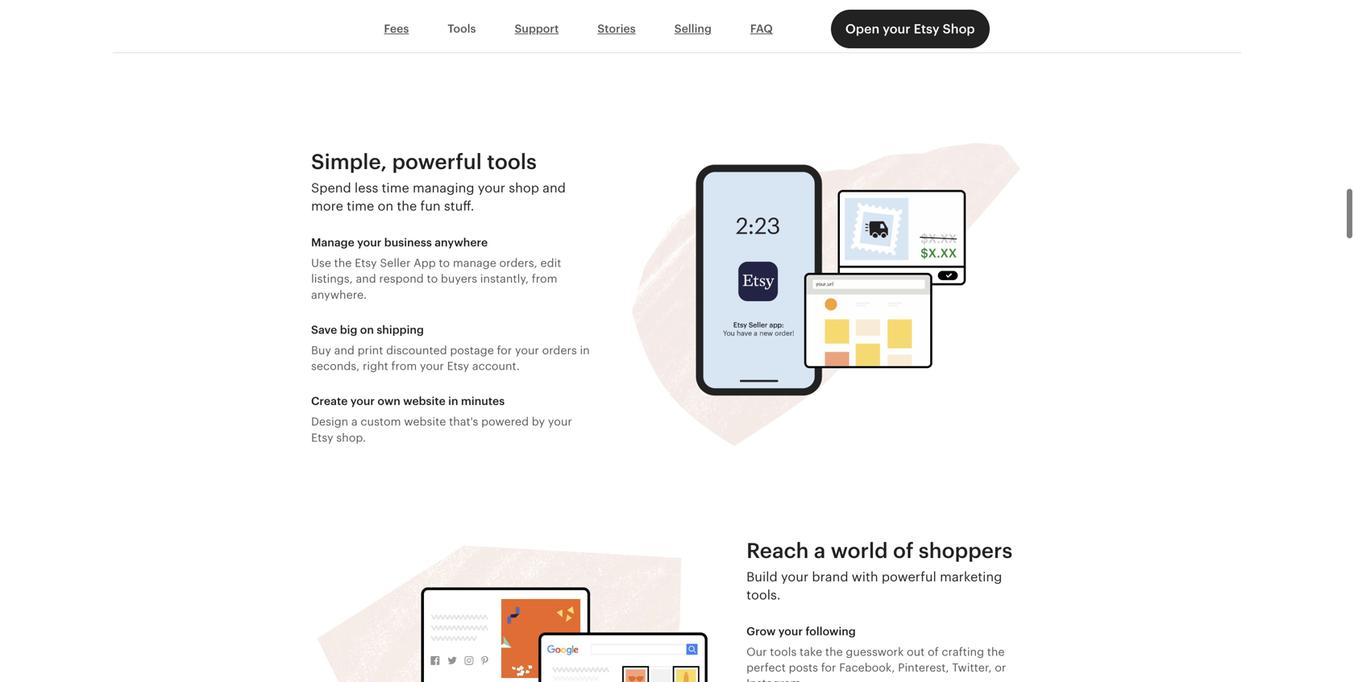 Task type: locate. For each thing, give the bounding box(es) containing it.
in inside create your own website in minutes design a custom website that's powered by your etsy shop.
[[448, 395, 458, 408]]

0 vertical spatial for
[[497, 344, 512, 357]]

your left 'shop'
[[478, 181, 506, 196]]

your down reach
[[781, 571, 809, 585]]

a
[[352, 416, 358, 429], [814, 539, 826, 563]]

to down app
[[427, 273, 438, 286]]

manage
[[453, 257, 497, 270]]

tools up 'shop'
[[487, 150, 537, 174]]

shop
[[943, 22, 975, 36]]

your inside simple, powerful tools spend less time managing your shop and more time on the fun stuff.
[[478, 181, 506, 196]]

0 horizontal spatial and
[[334, 344, 355, 357]]

1 vertical spatial powerful
[[882, 571, 937, 585]]

website right "own"
[[403, 395, 446, 408]]

by
[[532, 416, 545, 429]]

your inside "link"
[[883, 22, 911, 36]]

minutes
[[461, 395, 505, 408]]

the up the 'listings,'
[[334, 257, 352, 270]]

1 vertical spatial website
[[404, 416, 446, 429]]

for up account.
[[497, 344, 512, 357]]

the left 'fun'
[[397, 199, 417, 214]]

0 horizontal spatial time
[[347, 199, 374, 214]]

posts
[[789, 662, 819, 675]]

time
[[382, 181, 409, 196], [347, 199, 374, 214]]

shop.
[[336, 432, 366, 445]]

0 vertical spatial a
[[352, 416, 358, 429]]

etsy inside create your own website in minutes design a custom website that's powered by your etsy shop.
[[311, 432, 333, 445]]

powerful right with
[[882, 571, 937, 585]]

1 horizontal spatial a
[[814, 539, 826, 563]]

managing
[[413, 181, 475, 196]]

your inside "grow your following our tools take the guesswork out of crafting the perfect posts for facebook, pinterest, twitter, or instagram."
[[779, 626, 803, 639]]

on
[[378, 199, 394, 214], [360, 324, 374, 337]]

0 horizontal spatial powerful
[[392, 150, 482, 174]]

right
[[363, 360, 388, 373]]

1 vertical spatial time
[[347, 199, 374, 214]]

in inside the save big on shipping buy and print discounted postage for your orders in seconds, right from your etsy account.
[[580, 344, 590, 357]]

website left the that's
[[404, 416, 446, 429]]

0 vertical spatial powerful
[[392, 150, 482, 174]]

1 vertical spatial from
[[391, 360, 417, 373]]

0 vertical spatial on
[[378, 199, 394, 214]]

faq link
[[731, 14, 793, 44]]

tools up perfect
[[770, 646, 797, 659]]

anywhere
[[435, 236, 488, 249]]

from
[[532, 273, 558, 286], [391, 360, 417, 373]]

instantly,
[[480, 273, 529, 286]]

on right the big
[[360, 324, 374, 337]]

website
[[403, 395, 446, 408], [404, 416, 446, 429]]

orders
[[542, 344, 577, 357]]

tools
[[487, 150, 537, 174], [770, 646, 797, 659]]

your up take
[[779, 626, 803, 639]]

use
[[311, 257, 331, 270]]

tools inside "grow your following our tools take the guesswork out of crafting the perfect posts for facebook, pinterest, twitter, or instagram."
[[770, 646, 797, 659]]

for
[[497, 344, 512, 357], [821, 662, 837, 675]]

powerful up managing
[[392, 150, 482, 174]]

the
[[397, 199, 417, 214], [334, 257, 352, 270], [826, 646, 843, 659], [988, 646, 1005, 659]]

time right less
[[382, 181, 409, 196]]

simple, powerful tools spend less time managing your shop and more time on the fun stuff.
[[311, 150, 566, 214]]

powered
[[481, 416, 529, 429]]

in right orders
[[580, 344, 590, 357]]

1 vertical spatial in
[[448, 395, 458, 408]]

support
[[515, 22, 559, 35]]

fees link
[[365, 14, 428, 44]]

for down take
[[821, 662, 837, 675]]

1 horizontal spatial from
[[532, 273, 558, 286]]

buy
[[311, 344, 331, 357]]

of right out
[[928, 646, 939, 659]]

the up or
[[988, 646, 1005, 659]]

your right open
[[883, 22, 911, 36]]

from down 'edit'
[[532, 273, 558, 286]]

0 vertical spatial time
[[382, 181, 409, 196]]

1 horizontal spatial on
[[378, 199, 394, 214]]

etsy down postage
[[447, 360, 469, 373]]

1 horizontal spatial to
[[439, 257, 450, 270]]

and inside manage your business anywhere use the etsy seller app to manage orders, edit listings, and respond to buyers instantly, from anywhere.
[[356, 273, 376, 286]]

in
[[580, 344, 590, 357], [448, 395, 458, 408]]

1 horizontal spatial in
[[580, 344, 590, 357]]

1 vertical spatial of
[[928, 646, 939, 659]]

1 horizontal spatial time
[[382, 181, 409, 196]]

and up the seconds,
[[334, 344, 355, 357]]

a up brand
[[814, 539, 826, 563]]

1 horizontal spatial and
[[356, 273, 376, 286]]

etsy
[[914, 22, 940, 36], [355, 257, 377, 270], [447, 360, 469, 373], [311, 432, 333, 445]]

reach
[[747, 539, 809, 563]]

faq
[[751, 22, 773, 35]]

1 horizontal spatial powerful
[[882, 571, 937, 585]]

1 horizontal spatial for
[[821, 662, 837, 675]]

and
[[543, 181, 566, 196], [356, 273, 376, 286], [334, 344, 355, 357]]

from down discounted
[[391, 360, 417, 373]]

custom
[[361, 416, 401, 429]]

on inside simple, powerful tools spend less time managing your shop and more time on the fun stuff.
[[378, 199, 394, 214]]

of
[[893, 539, 914, 563], [928, 646, 939, 659]]

reach a world of shoppers build your brand with powerful marketing tools.
[[747, 539, 1013, 603]]

etsy left shop
[[914, 22, 940, 36]]

1 vertical spatial for
[[821, 662, 837, 675]]

in up the that's
[[448, 395, 458, 408]]

own
[[378, 395, 401, 408]]

support link
[[496, 14, 578, 44]]

powerful inside simple, powerful tools spend less time managing your shop and more time on the fun stuff.
[[392, 150, 482, 174]]

1 vertical spatial to
[[427, 273, 438, 286]]

1 vertical spatial a
[[814, 539, 826, 563]]

1 vertical spatial tools
[[770, 646, 797, 659]]

1 horizontal spatial tools
[[770, 646, 797, 659]]

your down discounted
[[420, 360, 444, 373]]

open your etsy shop
[[846, 22, 975, 36]]

your left "own"
[[351, 395, 375, 408]]

0 horizontal spatial for
[[497, 344, 512, 357]]

0 vertical spatial of
[[893, 539, 914, 563]]

on down less
[[378, 199, 394, 214]]

0 vertical spatial and
[[543, 181, 566, 196]]

0 horizontal spatial on
[[360, 324, 374, 337]]

account.
[[472, 360, 520, 373]]

etsy down design
[[311, 432, 333, 445]]

buyers
[[441, 273, 477, 286]]

and up 'anywhere.' on the left top of page
[[356, 273, 376, 286]]

2 vertical spatial and
[[334, 344, 355, 357]]

open
[[846, 22, 880, 36]]

selling link
[[655, 14, 731, 44]]

0 vertical spatial in
[[580, 344, 590, 357]]

1 vertical spatial on
[[360, 324, 374, 337]]

1 vertical spatial and
[[356, 273, 376, 286]]

following
[[806, 626, 856, 639]]

0 horizontal spatial a
[[352, 416, 358, 429]]

0 horizontal spatial from
[[391, 360, 417, 373]]

etsy left seller
[[355, 257, 377, 270]]

selling
[[675, 22, 712, 35]]

time down less
[[347, 199, 374, 214]]

manage
[[311, 236, 355, 249]]

powerful inside reach a world of shoppers build your brand with powerful marketing tools.
[[882, 571, 937, 585]]

or
[[995, 662, 1007, 675]]

of right world at the bottom right of the page
[[893, 539, 914, 563]]

and right 'shop'
[[543, 181, 566, 196]]

0 vertical spatial to
[[439, 257, 450, 270]]

1 horizontal spatial of
[[928, 646, 939, 659]]

fees
[[384, 22, 409, 35]]

your
[[883, 22, 911, 36], [478, 181, 506, 196], [357, 236, 382, 249], [515, 344, 539, 357], [420, 360, 444, 373], [351, 395, 375, 408], [548, 416, 572, 429], [781, 571, 809, 585], [779, 626, 803, 639]]

a up shop.
[[352, 416, 358, 429]]

postage
[[450, 344, 494, 357]]

0 horizontal spatial tools
[[487, 150, 537, 174]]

to right app
[[439, 257, 450, 270]]

to
[[439, 257, 450, 270], [427, 273, 438, 286]]

create
[[311, 395, 348, 408]]

0 vertical spatial tools
[[487, 150, 537, 174]]

guesswork
[[846, 646, 904, 659]]

orders,
[[500, 257, 538, 270]]

pinterest,
[[898, 662, 950, 675]]

your up seller
[[357, 236, 382, 249]]

0 vertical spatial from
[[532, 273, 558, 286]]

that's
[[449, 416, 478, 429]]

marketing
[[940, 571, 1003, 585]]

tools inside simple, powerful tools spend less time managing your shop and more time on the fun stuff.
[[487, 150, 537, 174]]

2 horizontal spatial and
[[543, 181, 566, 196]]

powerful
[[392, 150, 482, 174], [882, 571, 937, 585]]

spend
[[311, 181, 351, 196]]

from inside the save big on shipping buy and print discounted postage for your orders in seconds, right from your etsy account.
[[391, 360, 417, 373]]

grow your following our tools take the guesswork out of crafting the perfect posts for facebook, pinterest, twitter, or instagram.
[[747, 626, 1007, 683]]

save
[[311, 324, 337, 337]]

0 horizontal spatial in
[[448, 395, 458, 408]]

0 horizontal spatial of
[[893, 539, 914, 563]]

a inside reach a world of shoppers build your brand with powerful marketing tools.
[[814, 539, 826, 563]]



Task type: vqa. For each thing, say whether or not it's contained in the screenshot.
Items
no



Task type: describe. For each thing, give the bounding box(es) containing it.
shop
[[509, 181, 539, 196]]

the down following
[[826, 646, 843, 659]]

simple,
[[311, 150, 387, 174]]

tools.
[[747, 589, 781, 603]]

stories
[[598, 22, 636, 35]]

listings,
[[311, 273, 353, 286]]

shipping
[[377, 324, 424, 337]]

0 horizontal spatial to
[[427, 273, 438, 286]]

shoppers
[[919, 539, 1013, 563]]

the inside simple, powerful tools spend less time managing your shop and more time on the fun stuff.
[[397, 199, 417, 214]]

our
[[747, 646, 767, 659]]

less
[[355, 181, 378, 196]]

create your own website in minutes design a custom website that's powered by your etsy shop.
[[311, 395, 572, 445]]

crafting
[[942, 646, 985, 659]]

facebook,
[[840, 662, 895, 675]]

design
[[311, 416, 349, 429]]

big
[[340, 324, 358, 337]]

seconds,
[[311, 360, 360, 373]]

seller
[[380, 257, 411, 270]]

discounted
[[386, 344, 447, 357]]

app
[[414, 257, 436, 270]]

instagram.
[[747, 678, 804, 683]]

0 vertical spatial website
[[403, 395, 446, 408]]

grow
[[747, 626, 776, 639]]

tools
[[448, 22, 476, 35]]

etsy inside the save big on shipping buy and print discounted postage for your orders in seconds, right from your etsy account.
[[447, 360, 469, 373]]

take
[[800, 646, 823, 659]]

your inside reach a world of shoppers build your brand with powerful marketing tools.
[[781, 571, 809, 585]]

with
[[852, 571, 879, 585]]

build
[[747, 571, 778, 585]]

manage your business anywhere use the etsy seller app to manage orders, edit listings, and respond to buyers instantly, from anywhere.
[[311, 236, 562, 301]]

business
[[384, 236, 432, 249]]

stories link
[[578, 14, 655, 44]]

save big on shipping buy and print discounted postage for your orders in seconds, right from your etsy account.
[[311, 324, 590, 373]]

for inside the save big on shipping buy and print discounted postage for your orders in seconds, right from your etsy account.
[[497, 344, 512, 357]]

perfect
[[747, 662, 786, 675]]

of inside reach a world of shoppers build your brand with powerful marketing tools.
[[893, 539, 914, 563]]

from inside manage your business anywhere use the etsy seller app to manage orders, edit listings, and respond to buyers instantly, from anywhere.
[[532, 273, 558, 286]]

on inside the save big on shipping buy and print discounted postage for your orders in seconds, right from your etsy account.
[[360, 324, 374, 337]]

of inside "grow your following our tools take the guesswork out of crafting the perfect posts for facebook, pinterest, twitter, or instagram."
[[928, 646, 939, 659]]

the inside manage your business anywhere use the etsy seller app to manage orders, edit listings, and respond to buyers instantly, from anywhere.
[[334, 257, 352, 270]]

out
[[907, 646, 925, 659]]

edit
[[541, 257, 562, 270]]

print
[[358, 344, 383, 357]]

for inside "grow your following our tools take the guesswork out of crafting the perfect posts for facebook, pinterest, twitter, or instagram."
[[821, 662, 837, 675]]

and inside the save big on shipping buy and print discounted postage for your orders in seconds, right from your etsy account.
[[334, 344, 355, 357]]

your right 'by' on the left bottom of the page
[[548, 416, 572, 429]]

etsy inside "link"
[[914, 22, 940, 36]]

and inside simple, powerful tools spend less time managing your shop and more time on the fun stuff.
[[543, 181, 566, 196]]

your inside manage your business anywhere use the etsy seller app to manage orders, edit listings, and respond to buyers instantly, from anywhere.
[[357, 236, 382, 249]]

open your etsy shop link
[[831, 10, 990, 48]]

your left orders
[[515, 344, 539, 357]]

stuff.
[[444, 199, 474, 214]]

brand
[[812, 571, 849, 585]]

respond
[[379, 273, 424, 286]]

a inside create your own website in minutes design a custom website that's powered by your etsy shop.
[[352, 416, 358, 429]]

fun
[[420, 199, 441, 214]]

anywhere.
[[311, 288, 367, 301]]

tools link
[[428, 14, 496, 44]]

more
[[311, 199, 343, 214]]

etsy inside manage your business anywhere use the etsy seller app to manage orders, edit listings, and respond to buyers instantly, from anywhere.
[[355, 257, 377, 270]]

world
[[831, 539, 888, 563]]

twitter,
[[953, 662, 992, 675]]



